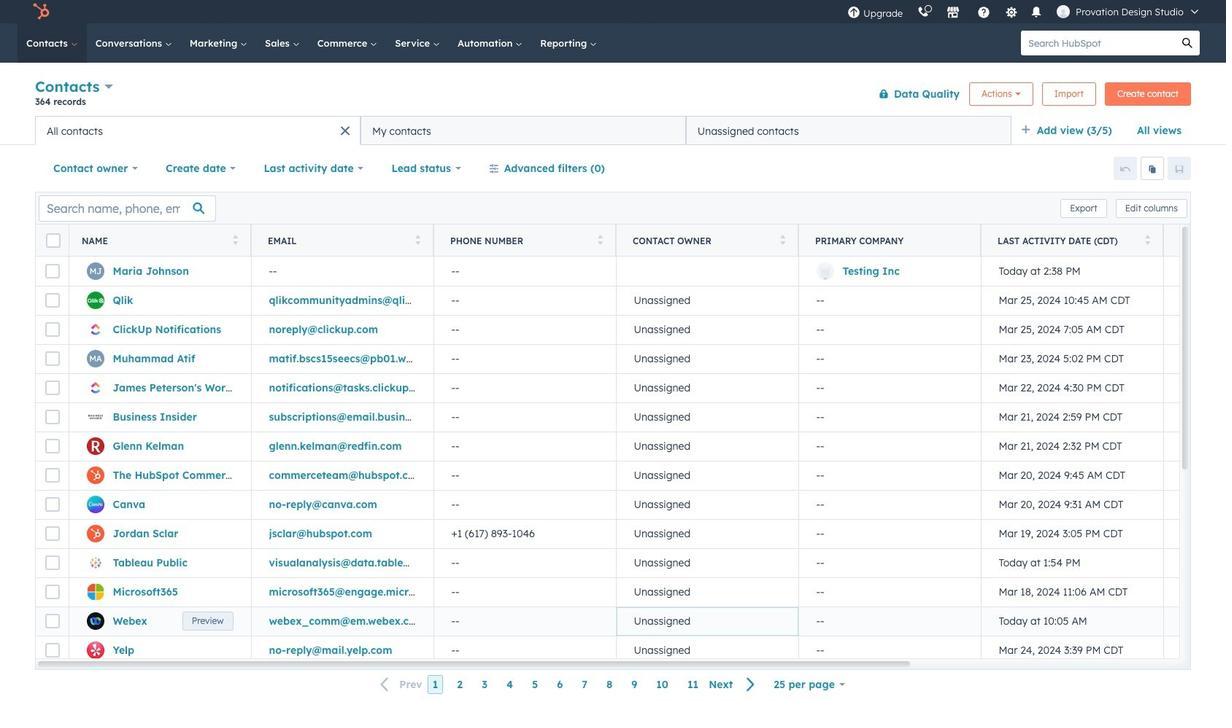 Task type: vqa. For each thing, say whether or not it's contained in the screenshot.
"Scopes" in Scopes "button"
no



Task type: locate. For each thing, give the bounding box(es) containing it.
1 horizontal spatial press to sort. image
[[1145, 235, 1150, 245]]

press to sort. image
[[415, 235, 420, 245], [1145, 235, 1150, 245]]

0 horizontal spatial press to sort. image
[[232, 235, 238, 245]]

2 horizontal spatial press to sort. image
[[780, 235, 785, 245]]

3 press to sort. element from the left
[[597, 235, 603, 247]]

1 press to sort. image from the left
[[415, 235, 420, 245]]

Search HubSpot search field
[[1021, 31, 1175, 55]]

press to sort. image for 1st "press to sort." element from the right
[[1145, 235, 1150, 245]]

4 press to sort. element from the left
[[780, 235, 785, 247]]

2 press to sort. image from the left
[[597, 235, 603, 245]]

press to sort. image
[[232, 235, 238, 245], [597, 235, 603, 245], [780, 235, 785, 245]]

5 press to sort. element from the left
[[1145, 235, 1150, 247]]

1 press to sort. image from the left
[[232, 235, 238, 245]]

2 press to sort. image from the left
[[1145, 235, 1150, 245]]

banner
[[35, 75, 1191, 116]]

press to sort. image for 3rd "press to sort." element from right
[[597, 235, 603, 245]]

press to sort. image for 2nd "press to sort." element from the right
[[780, 235, 785, 245]]

3 press to sort. image from the left
[[780, 235, 785, 245]]

Search name, phone, email addresses, or company search field
[[39, 195, 216, 221]]

menu
[[840, 0, 1209, 23]]

press to sort. element
[[232, 235, 238, 247], [415, 235, 420, 247], [597, 235, 603, 247], [780, 235, 785, 247], [1145, 235, 1150, 247]]

0 horizontal spatial press to sort. image
[[415, 235, 420, 245]]

press to sort. image for 2nd "press to sort." element
[[415, 235, 420, 245]]

column header
[[798, 225, 982, 257]]

james peterson image
[[1057, 5, 1070, 18]]

marketplaces image
[[947, 7, 960, 20]]

1 horizontal spatial press to sort. image
[[597, 235, 603, 245]]



Task type: describe. For each thing, give the bounding box(es) containing it.
1 press to sort. element from the left
[[232, 235, 238, 247]]

2 press to sort. element from the left
[[415, 235, 420, 247]]

press to sort. image for 5th "press to sort." element from the right
[[232, 235, 238, 245]]

pagination navigation
[[372, 676, 764, 695]]



